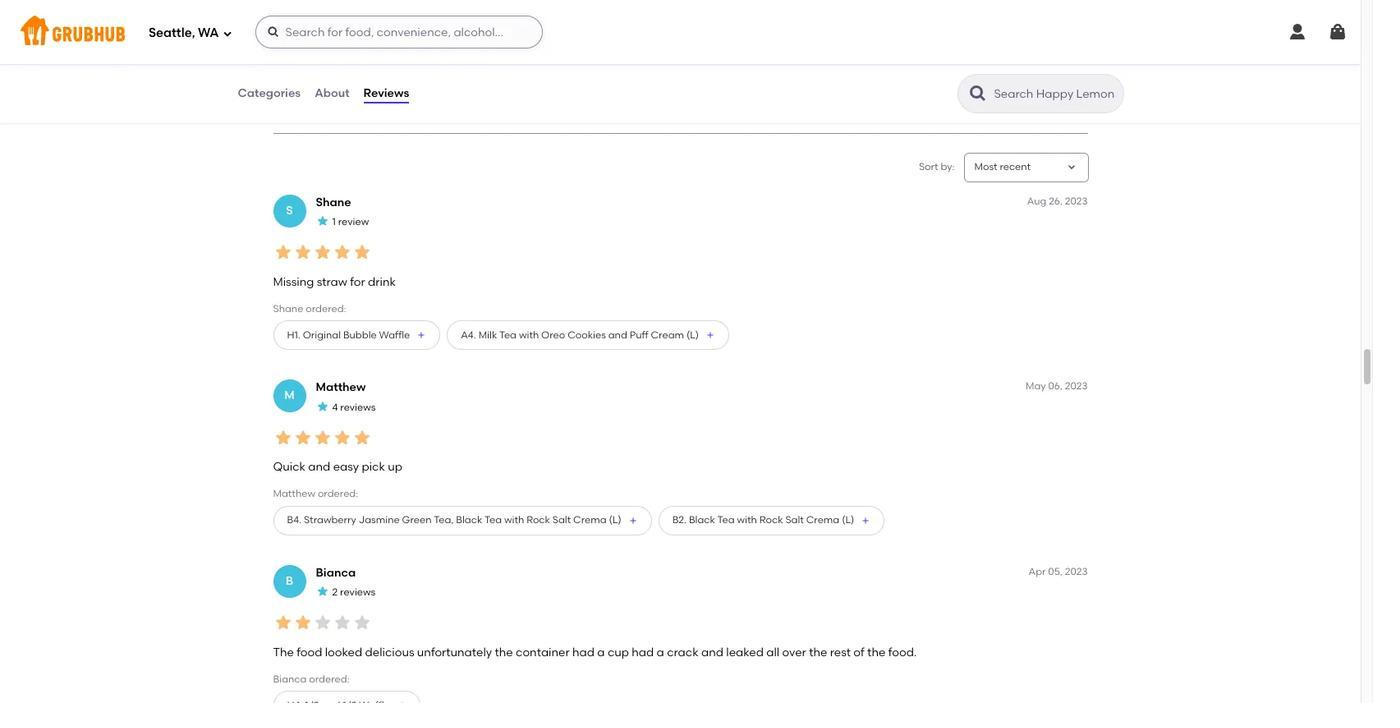Task type: locate. For each thing, give the bounding box(es) containing it.
and inside button
[[608, 329, 627, 341]]

caret down icon image
[[1065, 161, 1078, 174]]

2 crema from the left
[[806, 514, 840, 526]]

shane up h1. at left
[[273, 303, 303, 315]]

91 for 91 good food
[[283, 62, 294, 76]]

a4.
[[461, 329, 476, 341]]

1 salt from the left
[[553, 514, 571, 526]]

1 vertical spatial shane
[[273, 303, 303, 315]]

plus icon image inside a4. milk tea with oreo cookies and puff cream (l) button
[[706, 330, 716, 340]]

ordered:
[[306, 303, 346, 315], [318, 488, 358, 500], [309, 674, 350, 685]]

2 2023 from the top
[[1065, 381, 1088, 392]]

aug 26, 2023
[[1027, 195, 1088, 207]]

2 reviews from the top
[[340, 587, 376, 598]]

2 the from the left
[[809, 645, 828, 659]]

tea right tea,
[[485, 514, 502, 526]]

0 vertical spatial matthew
[[316, 381, 366, 394]]

1 vertical spatial reviews
[[340, 587, 376, 598]]

food right good
[[312, 79, 334, 91]]

plus icon image for b2. black tea with rock salt crema (l)
[[861, 516, 871, 525]]

1 vertical spatial matthew
[[273, 488, 315, 500]]

matthew up 4
[[316, 381, 366, 394]]

0 horizontal spatial svg image
[[222, 28, 232, 38]]

food
[[312, 79, 334, 91], [297, 645, 322, 659]]

0 horizontal spatial and
[[308, 460, 331, 474]]

0 vertical spatial food
[[312, 79, 334, 91]]

looked
[[325, 645, 362, 659]]

food right the
[[297, 645, 322, 659]]

1 horizontal spatial 91
[[439, 62, 450, 76]]

0 vertical spatial and
[[608, 329, 627, 341]]

1 horizontal spatial salt
[[786, 514, 804, 526]]

0 horizontal spatial bianca
[[273, 674, 307, 685]]

1 horizontal spatial (l)
[[687, 329, 699, 341]]

2023 right the 06, in the bottom of the page
[[1065, 381, 1088, 392]]

91
[[283, 62, 294, 76], [439, 62, 450, 76]]

91 up good
[[283, 62, 294, 76]]

had right cup
[[632, 645, 654, 659]]

a left cup
[[597, 645, 605, 659]]

matthew
[[316, 381, 366, 394], [273, 488, 315, 500]]

2 vertical spatial 2023
[[1065, 566, 1088, 577]]

black
[[456, 514, 482, 526], [689, 514, 715, 526]]

star icon image
[[283, 3, 306, 26], [306, 3, 329, 26], [329, 3, 352, 26], [352, 3, 375, 26], [375, 3, 398, 26], [316, 214, 329, 228], [273, 243, 293, 262], [293, 243, 313, 262], [313, 243, 332, 262], [332, 243, 352, 262], [352, 243, 372, 262], [316, 400, 329, 413], [273, 428, 293, 448], [293, 428, 313, 448], [313, 428, 332, 448], [332, 428, 352, 448], [352, 428, 372, 448], [316, 585, 329, 598], [273, 613, 293, 633], [293, 613, 313, 633], [313, 613, 332, 633], [332, 613, 352, 633], [352, 613, 372, 633]]

and left easy
[[308, 460, 331, 474]]

reviews
[[340, 402, 376, 413], [340, 587, 376, 598]]

pick
[[362, 460, 385, 474]]

0 vertical spatial 2023
[[1065, 195, 1088, 207]]

2023 right 05,
[[1065, 566, 1088, 577]]

3 the from the left
[[868, 645, 886, 659]]

black right tea,
[[456, 514, 482, 526]]

1 vertical spatial ordered:
[[318, 488, 358, 500]]

1 horizontal spatial shane
[[316, 195, 351, 209]]

b2.
[[673, 514, 687, 526]]

1 vertical spatial bianca
[[273, 674, 307, 685]]

2 horizontal spatial the
[[868, 645, 886, 659]]

time
[[377, 79, 399, 91]]

and left puff
[[608, 329, 627, 341]]

h1. original bubble waffle button
[[273, 321, 441, 350]]

ordered: down looked
[[309, 674, 350, 685]]

0 vertical spatial reviews
[[340, 402, 376, 413]]

0 vertical spatial shane
[[316, 195, 351, 209]]

black right b2.
[[689, 514, 715, 526]]

1 horizontal spatial bianca
[[316, 566, 356, 580]]

0 horizontal spatial black
[[456, 514, 482, 526]]

1
[[332, 216, 336, 228]]

had left cup
[[573, 645, 595, 659]]

reviews right 4
[[340, 402, 376, 413]]

leaked
[[726, 645, 764, 659]]

missing straw for drink
[[273, 275, 396, 289]]

reviews button
[[363, 64, 410, 123]]

most recent
[[975, 161, 1031, 173]]

by:
[[941, 161, 955, 173]]

the right of at the right of the page
[[868, 645, 886, 659]]

plus icon image inside h1. original bubble waffle button
[[417, 330, 427, 340]]

294
[[283, 32, 303, 46]]

05,
[[1048, 566, 1063, 577]]

0 horizontal spatial shane
[[273, 303, 303, 315]]

(l) inside button
[[687, 329, 699, 341]]

0 horizontal spatial a
[[597, 645, 605, 659]]

294 ratings
[[283, 32, 344, 46]]

0 horizontal spatial rock
[[527, 514, 550, 526]]

tea right milk
[[499, 329, 517, 341]]

categories
[[238, 86, 301, 100]]

1 horizontal spatial the
[[809, 645, 828, 659]]

2023
[[1065, 195, 1088, 207], [1065, 381, 1088, 392], [1065, 566, 1088, 577]]

plus icon image for b4. strawberry jasmine green tea, black tea with rock salt crema (l)
[[628, 516, 638, 525]]

ordered: for and
[[318, 488, 358, 500]]

1 vertical spatial 2023
[[1065, 381, 1088, 392]]

Search Happy Lemon search field
[[993, 86, 1118, 102]]

delivery
[[361, 96, 398, 108]]

the food looked delicious unfortunately the container had a cup had a crack and leaked all over the rest of the food.
[[273, 645, 917, 659]]

with left the oreo
[[519, 329, 539, 341]]

matthew for matthew
[[316, 381, 366, 394]]

1 horizontal spatial crema
[[806, 514, 840, 526]]

0 horizontal spatial the
[[495, 645, 513, 659]]

had
[[573, 645, 595, 659], [632, 645, 654, 659]]

reviews right "2"
[[340, 587, 376, 598]]

strawberry
[[304, 514, 356, 526]]

sort by:
[[919, 161, 955, 173]]

0 vertical spatial ordered:
[[306, 303, 346, 315]]

1 horizontal spatial black
[[689, 514, 715, 526]]

2 vertical spatial ordered:
[[309, 674, 350, 685]]

91 down search for food, convenience, alcohol... search field
[[439, 62, 450, 76]]

2 horizontal spatial and
[[702, 645, 724, 659]]

the left rest
[[809, 645, 828, 659]]

ordered: up original
[[306, 303, 346, 315]]

b4. strawberry jasmine green tea, black tea with rock salt crema (l)
[[287, 514, 622, 526]]

2 91 from the left
[[439, 62, 450, 76]]

a
[[597, 645, 605, 659], [657, 645, 664, 659]]

91 inside 91 good food
[[283, 62, 294, 76]]

tea
[[499, 329, 517, 341], [485, 514, 502, 526], [718, 514, 735, 526]]

b
[[286, 574, 293, 588]]

tea for quick and easy pick up
[[718, 514, 735, 526]]

tea for missing straw for drink
[[499, 329, 517, 341]]

and
[[608, 329, 627, 341], [308, 460, 331, 474], [702, 645, 724, 659]]

1 91 from the left
[[283, 62, 294, 76]]

1 horizontal spatial had
[[632, 645, 654, 659]]

plus icon image inside b4. strawberry jasmine green tea, black tea with rock salt crema (l) button
[[628, 516, 638, 525]]

2 horizontal spatial (l)
[[842, 514, 855, 526]]

0 horizontal spatial crema
[[573, 514, 607, 526]]

plus icon image
[[417, 330, 427, 340], [706, 330, 716, 340], [628, 516, 638, 525], [861, 516, 871, 525], [397, 701, 407, 703]]

1 horizontal spatial a
[[657, 645, 664, 659]]

1 had from the left
[[573, 645, 595, 659]]

may 06, 2023
[[1026, 381, 1088, 392]]

3 2023 from the top
[[1065, 566, 1088, 577]]

over
[[782, 645, 807, 659]]

unfortunately
[[417, 645, 492, 659]]

shane
[[316, 195, 351, 209], [273, 303, 303, 315]]

with inside button
[[519, 329, 539, 341]]

2023 for up
[[1065, 381, 1088, 392]]

ordered: for straw
[[306, 303, 346, 315]]

2 horizontal spatial svg image
[[1328, 22, 1348, 42]]

bianca
[[316, 566, 356, 580], [273, 674, 307, 685]]

tea inside button
[[499, 329, 517, 341]]

1 reviews from the top
[[340, 402, 376, 413]]

shane for shane ordered:
[[273, 303, 303, 315]]

waffle
[[379, 329, 410, 341]]

svg image
[[1288, 22, 1308, 42], [1328, 22, 1348, 42], [222, 28, 232, 38]]

1 horizontal spatial and
[[608, 329, 627, 341]]

about
[[315, 86, 350, 100]]

plus icon image for a4. milk tea with oreo cookies and puff cream (l)
[[706, 330, 716, 340]]

the
[[495, 645, 513, 659], [809, 645, 828, 659], [868, 645, 886, 659]]

bianca up "2"
[[316, 566, 356, 580]]

matthew up b4.
[[273, 488, 315, 500]]

(l)
[[687, 329, 699, 341], [609, 514, 622, 526], [842, 514, 855, 526]]

2023 right 26,
[[1065, 195, 1088, 207]]

0 vertical spatial bianca
[[316, 566, 356, 580]]

crema
[[573, 514, 607, 526], [806, 514, 840, 526]]

shane up 1
[[316, 195, 351, 209]]

h1.
[[287, 329, 301, 341]]

original
[[303, 329, 341, 341]]

91 good food
[[283, 62, 334, 91]]

with right b2.
[[737, 514, 757, 526]]

1 the from the left
[[495, 645, 513, 659]]

0 horizontal spatial had
[[573, 645, 595, 659]]

1 horizontal spatial rock
[[760, 514, 783, 526]]

and right crack
[[702, 645, 724, 659]]

matthew ordered:
[[273, 488, 358, 500]]

the left container
[[495, 645, 513, 659]]

tea right b2.
[[718, 514, 735, 526]]

90
[[361, 62, 375, 76]]

0 horizontal spatial 91
[[283, 62, 294, 76]]

1 vertical spatial and
[[308, 460, 331, 474]]

plus icon image inside b2. black tea with rock salt crema (l) button
[[861, 516, 871, 525]]

up
[[388, 460, 402, 474]]

s
[[286, 203, 293, 217]]

0 horizontal spatial salt
[[553, 514, 571, 526]]

1 black from the left
[[456, 514, 482, 526]]

rock
[[527, 514, 550, 526], [760, 514, 783, 526]]

food inside 91 good food
[[312, 79, 334, 91]]

2 vertical spatial and
[[702, 645, 724, 659]]

most
[[975, 161, 998, 173]]

reviews for bianca
[[340, 587, 376, 598]]

bianca down the
[[273, 674, 307, 685]]

ordered: down quick and easy pick up
[[318, 488, 358, 500]]

a left crack
[[657, 645, 664, 659]]



Task type: vqa. For each thing, say whether or not it's contained in the screenshot.
cup
yes



Task type: describe. For each thing, give the bounding box(es) containing it.
26,
[[1049, 195, 1063, 207]]

easy
[[333, 460, 359, 474]]

b2. black tea with rock salt crema (l) button
[[659, 506, 885, 535]]

bianca ordered:
[[273, 674, 350, 685]]

h1. original bubble waffle
[[287, 329, 410, 341]]

delicious
[[365, 645, 414, 659]]

tea,
[[434, 514, 454, 526]]

the
[[273, 645, 294, 659]]

straw
[[317, 275, 347, 289]]

quick
[[273, 460, 306, 474]]

missing
[[273, 275, 314, 289]]

91 for 91
[[439, 62, 450, 76]]

bubble
[[343, 329, 377, 341]]

1 review
[[332, 216, 369, 228]]

svg image
[[267, 25, 280, 39]]

reviews
[[364, 86, 409, 100]]

m
[[284, 389, 295, 403]]

seattle, wa
[[149, 25, 219, 40]]

1 2023 from the top
[[1065, 195, 1088, 207]]

may
[[1026, 381, 1046, 392]]

ordered: for food
[[309, 674, 350, 685]]

green
[[402, 514, 432, 526]]

cream
[[651, 329, 684, 341]]

4
[[332, 402, 338, 413]]

puff
[[630, 329, 649, 341]]

bianca for bianca
[[316, 566, 356, 580]]

bianca for bianca ordered:
[[273, 674, 307, 685]]

b4. strawberry jasmine green tea, black tea with rock salt crema (l) button
[[273, 506, 652, 535]]

2 had from the left
[[632, 645, 654, 659]]

container
[[516, 645, 570, 659]]

ratings
[[305, 32, 344, 46]]

apr
[[1029, 566, 1046, 577]]

0 horizontal spatial (l)
[[609, 514, 622, 526]]

of
[[854, 645, 865, 659]]

2 a from the left
[[657, 645, 664, 659]]

jasmine
[[359, 514, 400, 526]]

about button
[[314, 64, 350, 123]]

rest
[[830, 645, 851, 659]]

4 reviews
[[332, 402, 376, 413]]

2 black from the left
[[689, 514, 715, 526]]

recent
[[1000, 161, 1031, 173]]

food.
[[889, 645, 917, 659]]

for
[[350, 275, 365, 289]]

search icon image
[[968, 84, 988, 104]]

on
[[361, 79, 375, 91]]

06,
[[1049, 381, 1063, 392]]

1 crema from the left
[[573, 514, 607, 526]]

with right tea,
[[504, 514, 524, 526]]

cup
[[608, 645, 629, 659]]

cookies
[[568, 329, 606, 341]]

main navigation navigation
[[0, 0, 1361, 64]]

1 a from the left
[[597, 645, 605, 659]]

Sort by: field
[[975, 160, 1031, 175]]

2023 for unfortunately
[[1065, 566, 1088, 577]]

shane ordered:
[[273, 303, 346, 315]]

Search for food, convenience, alcohol... search field
[[255, 16, 543, 48]]

2
[[332, 587, 338, 598]]

good
[[283, 79, 310, 91]]

milk
[[479, 329, 497, 341]]

b4.
[[287, 514, 302, 526]]

shane for shane
[[316, 195, 351, 209]]

a4. milk tea with oreo cookies and puff cream (l)
[[461, 329, 699, 341]]

oreo
[[541, 329, 565, 341]]

with for quick and easy pick up
[[737, 514, 757, 526]]

plus icon image for h1. original bubble waffle
[[417, 330, 427, 340]]

seattle,
[[149, 25, 195, 40]]

1 rock from the left
[[527, 514, 550, 526]]

apr 05, 2023
[[1029, 566, 1088, 577]]

90 on time delivery
[[361, 62, 399, 108]]

1 vertical spatial food
[[297, 645, 322, 659]]

review
[[338, 216, 369, 228]]

matthew for matthew ordered:
[[273, 488, 315, 500]]

categories button
[[237, 64, 302, 123]]

reviews for matthew
[[340, 402, 376, 413]]

all
[[767, 645, 780, 659]]

quick and easy pick up
[[273, 460, 402, 474]]

2 reviews
[[332, 587, 376, 598]]

b2. black tea with rock salt crema (l)
[[673, 514, 855, 526]]

a4. milk tea with oreo cookies and puff cream (l) button
[[447, 321, 730, 350]]

aug
[[1027, 195, 1047, 207]]

2 salt from the left
[[786, 514, 804, 526]]

drink
[[368, 275, 396, 289]]

sort
[[919, 161, 939, 173]]

wa
[[198, 25, 219, 40]]

crack
[[667, 645, 699, 659]]

1 horizontal spatial svg image
[[1288, 22, 1308, 42]]

2 rock from the left
[[760, 514, 783, 526]]

with for missing straw for drink
[[519, 329, 539, 341]]



